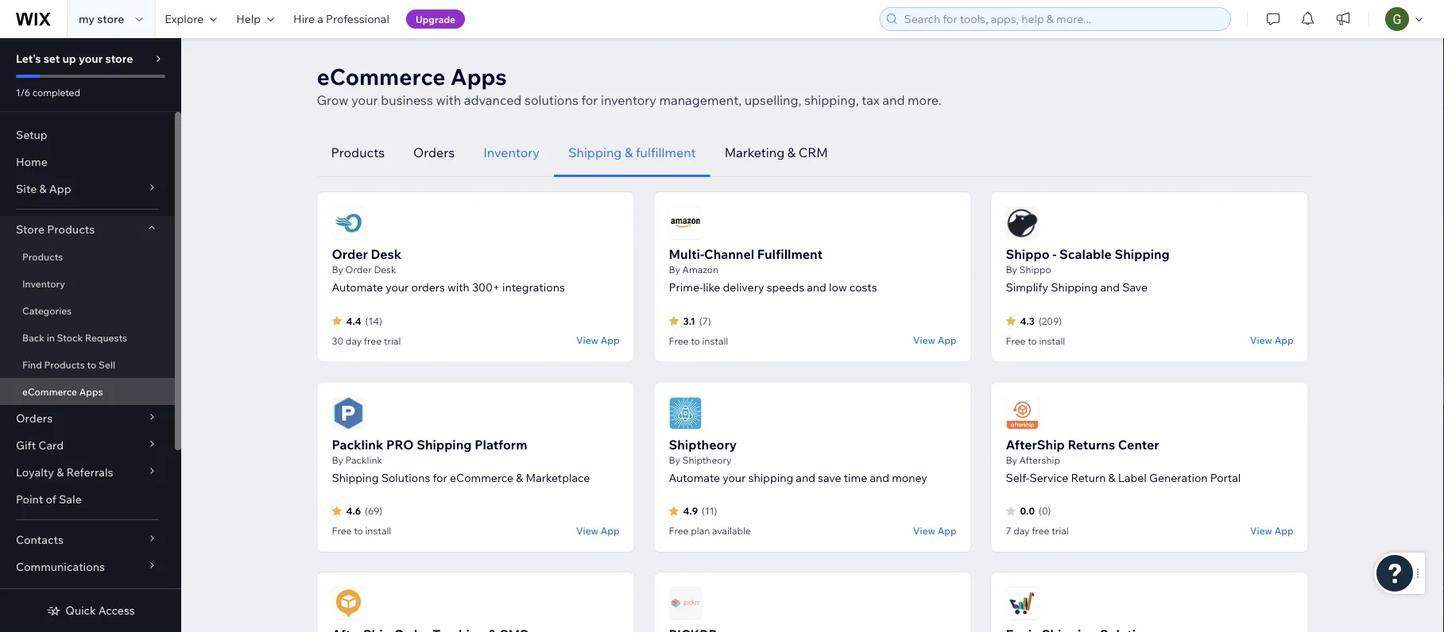 Task type: locate. For each thing, give the bounding box(es) containing it.
products up the products link
[[47, 223, 95, 236]]

free for multi-
[[669, 335, 689, 347]]

shipping up 4.6
[[332, 471, 379, 485]]

view app button for shippo - scalable shipping
[[1251, 333, 1294, 348]]

store
[[97, 12, 124, 26], [105, 52, 133, 66]]

by down packlink pro shipping platform icon
[[332, 454, 343, 466]]

1 vertical spatial ecommerce
[[22, 386, 77, 398]]

time
[[844, 471, 867, 485]]

7
[[1006, 525, 1012, 537]]

1 vertical spatial for
[[433, 471, 447, 485]]

products down grow
[[331, 145, 385, 161]]

store right "my"
[[97, 12, 124, 26]]

0 vertical spatial inventory
[[483, 145, 540, 161]]

aftership order tracking & sms icon image
[[332, 587, 365, 621]]

apps
[[451, 62, 507, 90], [79, 386, 103, 398]]

& inside button
[[625, 145, 633, 161]]

by up self-
[[1006, 454, 1017, 466]]

app for order desk
[[601, 335, 620, 347]]

referrals
[[66, 466, 113, 480]]

view app button for aftership returns center
[[1251, 524, 1294, 538]]

inventory button
[[469, 129, 554, 177]]

ecommerce apps grow your business with advanced solutions for inventory management, upselling, shipping, tax and more.
[[317, 62, 942, 108]]

0 vertical spatial for
[[581, 92, 598, 108]]

1 horizontal spatial day
[[1014, 525, 1030, 537]]

& inside packlink pro shipping platform by packlink shipping solutions for ecommerce & marketplace
[[516, 471, 523, 485]]

packlink pro shipping platform icon image
[[332, 397, 365, 430]]

1 horizontal spatial ecommerce
[[317, 62, 446, 90]]

home
[[16, 155, 48, 169]]

app for aftership returns center
[[1275, 525, 1294, 537]]

& left fulfillment
[[625, 145, 633, 161]]

& down platform
[[516, 471, 523, 485]]

with left 300+
[[448, 281, 470, 295]]

help button
[[227, 0, 284, 38]]

0 vertical spatial trial
[[384, 335, 401, 347]]

orders up the gift card
[[16, 412, 53, 426]]

3.1
[[683, 315, 695, 327]]

shiptheory icon image
[[669, 397, 702, 430]]

0 vertical spatial orders
[[413, 145, 455, 161]]

apps inside the sidebar element
[[79, 386, 103, 398]]

0 horizontal spatial day
[[346, 335, 362, 347]]

& left the "crm"
[[788, 145, 796, 161]]

your
[[79, 52, 103, 66], [352, 92, 378, 108], [386, 281, 409, 295], [723, 471, 746, 485]]

1 vertical spatial automate
[[669, 471, 720, 485]]

your right up
[[79, 52, 103, 66]]

0 horizontal spatial install
[[365, 525, 391, 537]]

1 horizontal spatial automate
[[669, 471, 720, 485]]

0 horizontal spatial apps
[[79, 386, 103, 398]]

0 vertical spatial order
[[332, 246, 368, 262]]

2 horizontal spatial install
[[1039, 335, 1065, 347]]

ecommerce down find
[[22, 386, 77, 398]]

aftership
[[1006, 437, 1065, 453]]

aftership returns center by aftership self-service return & label generation portal
[[1006, 437, 1241, 485]]

view for packlink pro shipping platform
[[576, 525, 599, 537]]

categories link
[[0, 297, 175, 324]]

hire a professional link
[[284, 0, 399, 38]]

requests
[[85, 332, 127, 344]]

& inside button
[[788, 145, 796, 161]]

by up simplify at the right
[[1006, 264, 1017, 276]]

upgrade button
[[406, 10, 465, 29]]

0 vertical spatial apps
[[451, 62, 507, 90]]

sale
[[59, 493, 82, 507]]

1 vertical spatial orders
[[16, 412, 53, 426]]

install for multi-
[[702, 335, 728, 347]]

contacts
[[16, 533, 64, 547]]

store down my store
[[105, 52, 133, 66]]

my store
[[79, 12, 124, 26]]

point of sale
[[16, 493, 82, 507]]

free down (0)
[[1032, 525, 1050, 537]]

view for order desk
[[576, 335, 599, 347]]

packlink down packlink pro shipping platform icon
[[332, 437, 383, 453]]

1 horizontal spatial orders
[[413, 145, 455, 161]]

0 vertical spatial free
[[364, 335, 382, 347]]

by
[[332, 264, 343, 276], [669, 264, 680, 276], [1006, 264, 1017, 276], [332, 454, 343, 466], [669, 454, 680, 466], [1006, 454, 1017, 466]]

free to install for multi-
[[669, 335, 728, 347]]

business
[[381, 92, 433, 108]]

1 vertical spatial day
[[1014, 525, 1030, 537]]

view app
[[576, 335, 620, 347], [913, 335, 957, 347], [1251, 335, 1294, 347], [576, 525, 620, 537], [913, 525, 957, 537], [1251, 525, 1294, 537]]

0 horizontal spatial ecommerce
[[22, 386, 77, 398]]

your inside 'shiptheory by shiptheory automate your shipping and save time and money'
[[723, 471, 746, 485]]

in
[[47, 332, 55, 344]]

to down the '4.3'
[[1028, 335, 1037, 347]]

& inside aftership returns center by aftership self-service return & label generation portal
[[1109, 471, 1116, 485]]

by inside 'shiptheory by shiptheory automate your shipping and save time and money'
[[669, 454, 680, 466]]

1 vertical spatial with
[[448, 281, 470, 295]]

2 vertical spatial ecommerce
[[450, 471, 514, 485]]

save
[[818, 471, 842, 485]]

& right loyalty
[[57, 466, 64, 480]]

stock
[[57, 332, 83, 344]]

inventory for inventory link
[[22, 278, 65, 290]]

day right 7
[[1014, 525, 1030, 537]]

shipping
[[568, 145, 622, 161], [1115, 246, 1170, 262], [1051, 281, 1098, 295], [417, 437, 472, 453], [332, 471, 379, 485]]

2 horizontal spatial ecommerce
[[450, 471, 514, 485]]

to left sell
[[87, 359, 96, 371]]

free to install down 4.6 (69)
[[332, 525, 391, 537]]

multi-channel fulfillment icon image
[[669, 207, 702, 240]]

products down store
[[22, 251, 63, 263]]

1 horizontal spatial install
[[702, 335, 728, 347]]

products inside button
[[331, 145, 385, 161]]

& left 'label'
[[1109, 471, 1116, 485]]

1 vertical spatial store
[[105, 52, 133, 66]]

aftership returns center icon image
[[1006, 397, 1039, 430]]

shipping down the inventory
[[568, 145, 622, 161]]

ecommerce up business
[[317, 62, 446, 90]]

0 horizontal spatial free
[[364, 335, 382, 347]]

inventory up categories
[[22, 278, 65, 290]]

day for order
[[346, 335, 362, 347]]

ecommerce down platform
[[450, 471, 514, 485]]

gift
[[16, 439, 36, 453]]

automate up 4.4
[[332, 281, 383, 295]]

1 horizontal spatial free to install
[[669, 335, 728, 347]]

inventory down the advanced at the left
[[483, 145, 540, 161]]

to for packlink
[[354, 525, 363, 537]]

free to install down the 3.1 (7)
[[669, 335, 728, 347]]

1 horizontal spatial trial
[[1052, 525, 1069, 537]]

install down "(69)"
[[365, 525, 391, 537]]

to down 4.6
[[354, 525, 363, 537]]

inventory inside button
[[483, 145, 540, 161]]

0 vertical spatial ecommerce
[[317, 62, 446, 90]]

4.3 (209)
[[1020, 315, 1062, 327]]

categories
[[22, 305, 72, 317]]

completed
[[32, 86, 80, 98]]

loyalty
[[16, 466, 54, 480]]

1 vertical spatial trial
[[1052, 525, 1069, 537]]

4.9
[[683, 506, 698, 518]]

packlink up solutions
[[345, 454, 382, 466]]

free for packlink
[[332, 525, 352, 537]]

orders for orders dropdown button
[[16, 412, 53, 426]]

1 horizontal spatial free
[[1032, 525, 1050, 537]]

4.4
[[346, 315, 361, 327]]

ecommerce apps link
[[0, 378, 175, 405]]

inventory inside the sidebar element
[[22, 278, 65, 290]]

loyalty & referrals button
[[0, 459, 175, 487]]

loyalty & referrals
[[16, 466, 113, 480]]

install down (7)
[[702, 335, 728, 347]]

orders inside dropdown button
[[16, 412, 53, 426]]

&
[[625, 145, 633, 161], [788, 145, 796, 161], [39, 182, 47, 196], [57, 466, 64, 480], [516, 471, 523, 485], [1109, 471, 1116, 485]]

store inside the sidebar element
[[105, 52, 133, 66]]

shippo left - at the right top of page
[[1006, 246, 1050, 262]]

0 horizontal spatial orders
[[16, 412, 53, 426]]

4.9 (11)
[[683, 506, 717, 518]]

hire
[[293, 12, 315, 26]]

view for aftership returns center
[[1251, 525, 1273, 537]]

1 horizontal spatial apps
[[451, 62, 507, 90]]

1 vertical spatial free
[[1032, 525, 1050, 537]]

delivery
[[723, 281, 764, 295]]

shippo - scalable shipping icon image
[[1006, 207, 1039, 240]]

for for pro
[[433, 471, 447, 485]]

return
[[1071, 471, 1106, 485]]

view app for multi-channel fulfillment
[[913, 335, 957, 347]]

for inside ecommerce apps grow your business with advanced solutions for inventory management, upselling, shipping, tax and more.
[[581, 92, 598, 108]]

for inside packlink pro shipping platform by packlink shipping solutions for ecommerce & marketplace
[[433, 471, 447, 485]]

0 horizontal spatial free to install
[[332, 525, 391, 537]]

day
[[346, 335, 362, 347], [1014, 525, 1030, 537]]

& for marketing
[[788, 145, 796, 161]]

your left orders
[[386, 281, 409, 295]]

0 vertical spatial automate
[[332, 281, 383, 295]]

contacts button
[[0, 527, 175, 554]]

label
[[1118, 471, 1147, 485]]

0 horizontal spatial for
[[433, 471, 447, 485]]

envia shipping solution icon image
[[1006, 587, 1039, 621]]

1 vertical spatial desk
[[374, 264, 396, 276]]

your right grow
[[352, 92, 378, 108]]

shippo up simplify at the right
[[1020, 264, 1052, 276]]

free to install for shippo
[[1006, 335, 1065, 347]]

2 horizontal spatial free to install
[[1006, 335, 1065, 347]]

by down order desk icon
[[332, 264, 343, 276]]

0 horizontal spatial automate
[[332, 281, 383, 295]]

ecommerce for ecommerce apps
[[22, 386, 77, 398]]

trial right 7
[[1052, 525, 1069, 537]]

by down shiptheory icon
[[669, 454, 680, 466]]

1 horizontal spatial inventory
[[483, 145, 540, 161]]

with right business
[[436, 92, 461, 108]]

free for shiptheory
[[669, 525, 689, 537]]

(0)
[[1039, 506, 1051, 518]]

& inside popup button
[[39, 182, 47, 196]]

shipping inside button
[[568, 145, 622, 161]]

free down the '4.3'
[[1006, 335, 1026, 347]]

by down multi-
[[669, 264, 680, 276]]

orders
[[411, 281, 445, 295]]

0 horizontal spatial trial
[[384, 335, 401, 347]]

to down the 3.1 (7)
[[691, 335, 700, 347]]

trial
[[384, 335, 401, 347], [1052, 525, 1069, 537]]

trial right the 30
[[384, 335, 401, 347]]

automate up 4.9
[[669, 471, 720, 485]]

a
[[317, 12, 323, 26]]

solutions
[[525, 92, 579, 108]]

apps down "find products to sell" link
[[79, 386, 103, 398]]

free down 4.6
[[332, 525, 352, 537]]

view app for shiptheory
[[913, 525, 957, 537]]

1 horizontal spatial for
[[581, 92, 598, 108]]

and inside ecommerce apps grow your business with advanced solutions for inventory management, upselling, shipping, tax and more.
[[883, 92, 905, 108]]

ecommerce inside ecommerce apps grow your business with advanced solutions for inventory management, upselling, shipping, tax and more.
[[317, 62, 446, 90]]

for for apps
[[581, 92, 598, 108]]

by inside multi-channel fulfillment by amazon prime-like delivery speeds and low costs
[[669, 264, 680, 276]]

install down (209)
[[1039, 335, 1065, 347]]

apps for ecommerce apps grow your business with advanced solutions for inventory management, upselling, shipping, tax and more.
[[451, 62, 507, 90]]

free for shippo
[[1006, 335, 1026, 347]]

shipping up save
[[1115, 246, 1170, 262]]

with inside order desk by order desk automate your orders with 300+ integrations
[[448, 281, 470, 295]]

free down (14)
[[364, 335, 382, 347]]

free down 3.1
[[669, 335, 689, 347]]

your inside ecommerce apps grow your business with advanced solutions for inventory management, upselling, shipping, tax and more.
[[352, 92, 378, 108]]

setup link
[[0, 122, 175, 149]]

apps up the advanced at the left
[[451, 62, 507, 90]]

day right the 30
[[346, 335, 362, 347]]

view app button
[[576, 333, 620, 348], [913, 333, 957, 348], [1251, 333, 1294, 348], [576, 524, 620, 538], [913, 524, 957, 538], [1251, 524, 1294, 538]]

your left shipping
[[723, 471, 746, 485]]

let's
[[16, 52, 41, 66]]

tab list
[[317, 129, 1309, 177]]

& right site
[[39, 182, 47, 196]]

view for shippo - scalable shipping
[[1251, 335, 1273, 347]]

quick access
[[65, 604, 135, 618]]

1 vertical spatial inventory
[[22, 278, 65, 290]]

ecommerce inside ecommerce apps link
[[22, 386, 77, 398]]

install
[[702, 335, 728, 347], [1039, 335, 1065, 347], [365, 525, 391, 537]]

free left plan on the bottom left
[[669, 525, 689, 537]]

automate
[[332, 281, 383, 295], [669, 471, 720, 485]]

store products button
[[0, 216, 175, 243]]

products
[[331, 145, 385, 161], [47, 223, 95, 236], [22, 251, 63, 263], [44, 359, 85, 371]]

products up ecommerce apps at the left bottom
[[44, 359, 85, 371]]

back in stock requests
[[22, 332, 127, 344]]

center
[[1118, 437, 1160, 453]]

ecommerce
[[317, 62, 446, 90], [22, 386, 77, 398], [450, 471, 514, 485]]

simplify
[[1006, 281, 1049, 295]]

4.6 (69)
[[346, 506, 382, 518]]

apps inside ecommerce apps grow your business with advanced solutions for inventory management, upselling, shipping, tax and more.
[[451, 62, 507, 90]]

0 vertical spatial day
[[346, 335, 362, 347]]

orders button
[[399, 129, 469, 177]]

free to install down 4.3 (209)
[[1006, 335, 1065, 347]]

orders inside button
[[413, 145, 455, 161]]

ecommerce apps
[[22, 386, 103, 398]]

0 horizontal spatial inventory
[[22, 278, 65, 290]]

0 vertical spatial with
[[436, 92, 461, 108]]

fulfillment
[[757, 246, 823, 262]]

quick access button
[[46, 604, 135, 618]]

1 vertical spatial apps
[[79, 386, 103, 398]]

orders down business
[[413, 145, 455, 161]]

& inside dropdown button
[[57, 466, 64, 480]]

shipping & fulfillment
[[568, 145, 696, 161]]

view app for shippo - scalable shipping
[[1251, 335, 1294, 347]]



Task type: vqa. For each thing, say whether or not it's contained in the screenshot.


Task type: describe. For each thing, give the bounding box(es) containing it.
let's set up your store
[[16, 52, 133, 66]]

site & app
[[16, 182, 71, 196]]

returns
[[1068, 437, 1115, 453]]

pro
[[386, 437, 414, 453]]

4.6
[[346, 506, 361, 518]]

-
[[1053, 246, 1057, 262]]

0 vertical spatial desk
[[371, 246, 402, 262]]

sidebar element
[[0, 38, 181, 633]]

card
[[38, 439, 64, 453]]

view app button for multi-channel fulfillment
[[913, 333, 957, 348]]

service
[[1030, 471, 1069, 485]]

app inside popup button
[[49, 182, 71, 196]]

portal
[[1210, 471, 1241, 485]]

shippo - scalable shipping by shippo simplify shipping and save
[[1006, 246, 1170, 295]]

0 vertical spatial store
[[97, 12, 124, 26]]

upgrade
[[416, 13, 456, 25]]

automations
[[16, 587, 83, 601]]

shipping,
[[804, 92, 859, 108]]

0 vertical spatial shiptheory
[[669, 437, 737, 453]]

your inside order desk by order desk automate your orders with 300+ integrations
[[386, 281, 409, 295]]

with inside ecommerce apps grow your business with advanced solutions for inventory management, upselling, shipping, tax and more.
[[436, 92, 461, 108]]

0.0
[[1020, 506, 1035, 518]]

tab list containing products
[[317, 129, 1309, 177]]

generation
[[1149, 471, 1208, 485]]

view app button for packlink pro shipping platform
[[576, 524, 620, 538]]

app for multi-channel fulfillment
[[938, 335, 957, 347]]

1 vertical spatial shiptheory
[[682, 454, 732, 466]]

money
[[892, 471, 928, 485]]

inventory
[[601, 92, 657, 108]]

upselling,
[[745, 92, 802, 108]]

view for multi-channel fulfillment
[[913, 335, 936, 347]]

up
[[62, 52, 76, 66]]

shipping & fulfillment button
[[554, 129, 710, 177]]

orders button
[[0, 405, 175, 432]]

help
[[236, 12, 261, 26]]

management,
[[659, 92, 742, 108]]

& for shipping
[[625, 145, 633, 161]]

apps for ecommerce apps
[[79, 386, 103, 398]]

install for packlink
[[365, 525, 391, 537]]

save
[[1123, 281, 1148, 295]]

0 vertical spatial packlink
[[332, 437, 383, 453]]

hire a professional
[[293, 12, 389, 26]]

1 vertical spatial packlink
[[345, 454, 382, 466]]

setup
[[16, 128, 47, 142]]

products link
[[0, 243, 175, 270]]

plan
[[691, 525, 710, 537]]

30 day free trial
[[332, 335, 401, 347]]

30
[[332, 335, 344, 347]]

inventory link
[[0, 270, 175, 297]]

1 vertical spatial shippo
[[1020, 264, 1052, 276]]

4.4 (14)
[[346, 315, 382, 327]]

free to install for packlink
[[332, 525, 391, 537]]

and inside multi-channel fulfillment by amazon prime-like delivery speeds and low costs
[[807, 281, 827, 295]]

view app for packlink pro shipping platform
[[576, 525, 620, 537]]

self-
[[1006, 471, 1030, 485]]

(7)
[[699, 315, 711, 327]]

install for shippo
[[1039, 335, 1065, 347]]

ecommerce inside packlink pro shipping platform by packlink shipping solutions for ecommerce & marketplace
[[450, 471, 514, 485]]

trial for returns
[[1052, 525, 1069, 537]]

marketplace
[[526, 471, 590, 485]]

marketing
[[725, 145, 785, 161]]

automate inside 'shiptheory by shiptheory automate your shipping and save time and money'
[[669, 471, 720, 485]]

(209)
[[1039, 315, 1062, 327]]

4.3
[[1020, 315, 1035, 327]]

back in stock requests link
[[0, 324, 175, 351]]

costs
[[850, 281, 877, 295]]

trial for desk
[[384, 335, 401, 347]]

shipping
[[748, 471, 793, 485]]

crm
[[799, 145, 828, 161]]

0 vertical spatial shippo
[[1006, 246, 1050, 262]]

shipping down scalable
[[1051, 281, 1098, 295]]

platform
[[475, 437, 527, 453]]

(11)
[[702, 506, 717, 518]]

app for shiptheory
[[938, 525, 957, 537]]

0.0 (0)
[[1020, 506, 1051, 518]]

orders for orders button
[[413, 145, 455, 161]]

your inside the sidebar element
[[79, 52, 103, 66]]

by inside shippo - scalable shipping by shippo simplify shipping and save
[[1006, 264, 1017, 276]]

find products to sell link
[[0, 351, 175, 378]]

gift card
[[16, 439, 64, 453]]

find
[[22, 359, 42, 371]]

automations link
[[0, 581, 175, 608]]

free for order
[[364, 335, 382, 347]]

& for loyalty
[[57, 466, 64, 480]]

& for site
[[39, 182, 47, 196]]

available
[[712, 525, 751, 537]]

communications
[[16, 560, 105, 574]]

free plan available
[[669, 525, 751, 537]]

view app button for order desk
[[576, 333, 620, 348]]

300+
[[472, 281, 500, 295]]

aftership
[[1020, 454, 1060, 466]]

more.
[[908, 92, 942, 108]]

inventory for inventory button
[[483, 145, 540, 161]]

view for shiptheory
[[913, 525, 936, 537]]

store
[[16, 223, 45, 236]]

marketing & crm button
[[710, 129, 843, 177]]

to for multi-
[[691, 335, 700, 347]]

by inside packlink pro shipping platform by packlink shipping solutions for ecommerce & marketplace
[[332, 454, 343, 466]]

multi-
[[669, 246, 704, 262]]

by inside order desk by order desk automate your orders with 300+ integrations
[[332, 264, 343, 276]]

to inside the sidebar element
[[87, 359, 96, 371]]

by inside aftership returns center by aftership self-service return & label generation portal
[[1006, 454, 1017, 466]]

products inside dropdown button
[[47, 223, 95, 236]]

advanced
[[464, 92, 522, 108]]

order desk icon image
[[332, 207, 365, 240]]

store products
[[16, 223, 95, 236]]

to for shippo
[[1028, 335, 1037, 347]]

low
[[829, 281, 847, 295]]

day for aftership
[[1014, 525, 1030, 537]]

view app for aftership returns center
[[1251, 525, 1294, 537]]

pickrr icon image
[[669, 587, 702, 621]]

and inside shippo - scalable shipping by shippo simplify shipping and save
[[1101, 281, 1120, 295]]

find products to sell
[[22, 359, 115, 371]]

speeds
[[767, 281, 805, 295]]

sell
[[99, 359, 115, 371]]

quick
[[65, 604, 96, 618]]

app for shippo - scalable shipping
[[1275, 335, 1294, 347]]

automate inside order desk by order desk automate your orders with 300+ integrations
[[332, 281, 383, 295]]

free for aftership
[[1032, 525, 1050, 537]]

point
[[16, 493, 43, 507]]

Search for tools, apps, help & more... field
[[899, 8, 1226, 30]]

1 vertical spatial order
[[345, 264, 372, 276]]

integrations
[[502, 281, 565, 295]]

channel
[[704, 246, 755, 262]]

view app button for shiptheory
[[913, 524, 957, 538]]

ecommerce for ecommerce apps grow your business with advanced solutions for inventory management, upselling, shipping, tax and more.
[[317, 62, 446, 90]]

grow
[[317, 92, 349, 108]]

app for packlink pro shipping platform
[[601, 525, 620, 537]]

view app for order desk
[[576, 335, 620, 347]]

shipping right pro
[[417, 437, 472, 453]]

point of sale link
[[0, 487, 175, 514]]

tax
[[862, 92, 880, 108]]

1/6
[[16, 86, 30, 98]]

site
[[16, 182, 37, 196]]



